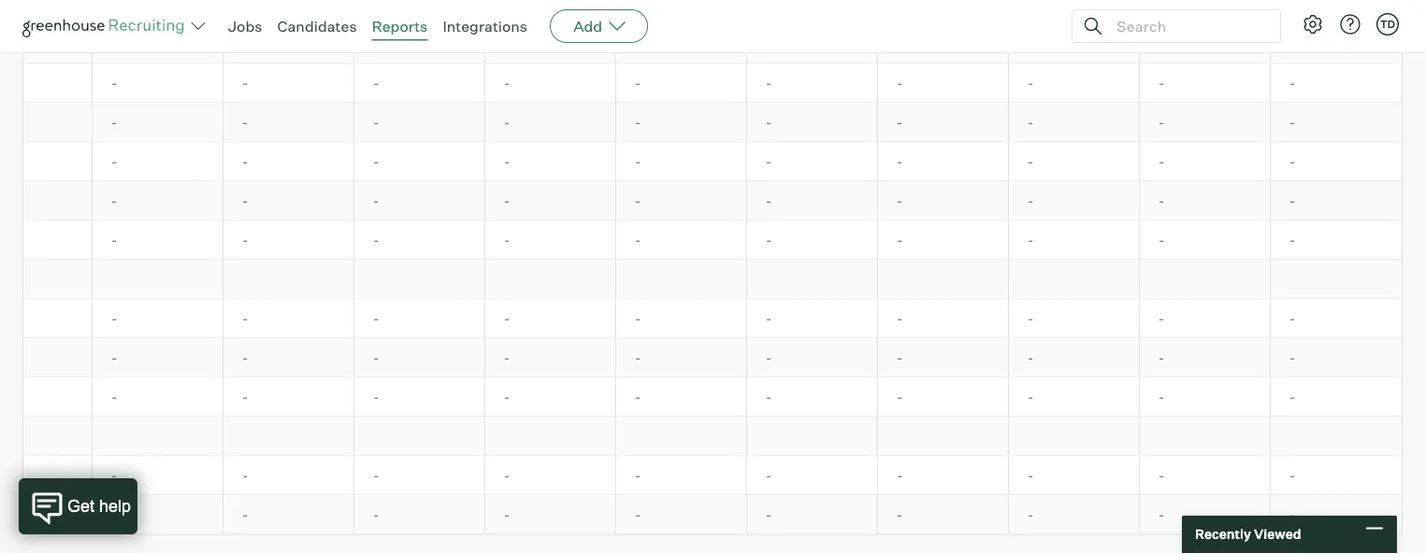 Task type: locate. For each thing, give the bounding box(es) containing it.
jobs
[[228, 17, 262, 36]]

row for fourth row group from the bottom
[[0, 379, 1402, 417]]

13 row group from the top
[[0, 457, 1402, 497]]

row for 14th row group
[[0, 497, 1402, 535]]

td
[[1380, 18, 1395, 30]]

configure image
[[1302, 13, 1324, 36]]

6 row from the top
[[0, 183, 1402, 221]]

2 row from the top
[[0, 25, 1402, 64]]

14 row from the top
[[0, 497, 1402, 535]]

-
[[111, 36, 117, 53], [242, 36, 248, 53], [373, 36, 379, 53], [504, 36, 510, 53], [635, 36, 641, 53], [766, 36, 772, 53], [897, 36, 903, 53], [1028, 36, 1034, 53], [1159, 36, 1165, 53], [1290, 36, 1296, 53], [111, 75, 117, 92], [242, 75, 248, 92], [373, 75, 379, 92], [504, 75, 510, 92], [635, 75, 641, 92], [766, 75, 772, 92], [897, 75, 903, 92], [1028, 75, 1034, 92], [1159, 75, 1165, 92], [1290, 75, 1296, 92], [111, 115, 117, 131], [242, 115, 248, 131], [373, 115, 379, 131], [504, 115, 510, 131], [635, 115, 641, 131], [766, 115, 772, 131], [897, 115, 903, 131], [1028, 115, 1034, 131], [1159, 115, 1165, 131], [1290, 115, 1296, 131], [111, 154, 117, 170], [242, 154, 248, 170], [373, 154, 379, 170], [504, 154, 510, 170], [635, 154, 641, 170], [766, 154, 772, 170], [897, 154, 903, 170], [1028, 154, 1034, 170], [1159, 154, 1165, 170], [1290, 154, 1296, 170], [111, 193, 117, 210], [242, 193, 248, 210], [373, 193, 379, 210], [504, 193, 510, 210], [635, 193, 641, 210], [766, 193, 772, 210], [897, 193, 903, 210], [1028, 193, 1034, 210], [1159, 193, 1165, 210], [1290, 193, 1296, 210], [111, 233, 117, 249], [242, 233, 248, 249], [373, 233, 379, 249], [504, 233, 510, 249], [635, 233, 641, 249], [766, 233, 772, 249], [897, 233, 903, 249], [1028, 233, 1034, 249], [1159, 233, 1165, 249], [1290, 233, 1296, 249], [111, 311, 117, 327], [242, 311, 248, 327], [373, 311, 379, 327], [504, 311, 510, 327], [635, 311, 641, 327], [766, 311, 772, 327], [897, 311, 903, 327], [1028, 311, 1034, 327], [1159, 311, 1165, 327], [1290, 311, 1296, 327], [111, 350, 117, 367], [242, 350, 248, 367], [373, 350, 379, 367], [504, 350, 510, 367], [635, 350, 641, 367], [766, 350, 772, 367], [897, 350, 903, 367], [1028, 350, 1034, 367], [1159, 350, 1165, 367], [1290, 350, 1296, 367], [111, 390, 117, 406], [242, 390, 248, 406], [373, 390, 379, 406], [504, 390, 510, 406], [635, 390, 641, 406], [766, 390, 772, 406], [897, 390, 903, 406], [1028, 390, 1034, 406], [1159, 390, 1165, 406], [1290, 390, 1296, 406], [111, 468, 117, 485], [242, 468, 248, 485], [373, 468, 379, 485], [504, 468, 510, 485], [635, 468, 641, 485], [766, 468, 772, 485], [897, 468, 903, 485], [1028, 468, 1034, 485], [1159, 468, 1165, 485], [1290, 468, 1296, 485], [111, 507, 117, 524], [242, 507, 248, 524], [373, 507, 379, 524], [504, 507, 510, 524], [635, 507, 641, 524], [766, 507, 772, 524], [897, 507, 903, 524], [1028, 507, 1034, 524], [1159, 507, 1165, 524], [1290, 507, 1296, 524]]

13 row from the top
[[0, 457, 1402, 496]]

td button
[[1373, 9, 1403, 39]]

row for 13th row group from the top
[[0, 457, 1402, 496]]

row
[[0, 0, 1402, 24], [0, 25, 1402, 64], [0, 65, 1402, 103], [0, 104, 1402, 142], [0, 143, 1402, 182], [0, 183, 1402, 221], [0, 222, 1402, 260], [0, 261, 1402, 299], [0, 300, 1402, 339], [0, 340, 1402, 378], [0, 379, 1402, 417], [0, 418, 1402, 457], [0, 457, 1402, 496], [0, 497, 1402, 535]]

cell
[[747, 0, 878, 24], [878, 0, 1009, 24], [93, 261, 224, 299], [224, 261, 354, 299], [354, 261, 485, 299], [485, 261, 616, 299], [616, 261, 747, 299], [878, 261, 1009, 299], [1009, 261, 1140, 299], [1140, 261, 1271, 299], [1271, 261, 1402, 299], [93, 418, 224, 457], [224, 418, 354, 457], [354, 418, 485, 457], [485, 418, 616, 457], [616, 418, 747, 457], [747, 418, 878, 457], [878, 418, 1009, 457], [1009, 418, 1140, 457], [1140, 418, 1271, 457], [1271, 418, 1402, 457]]

9 row from the top
[[0, 300, 1402, 339]]

10 row group from the top
[[0, 340, 1402, 379]]

2 row group from the top
[[0, 25, 1402, 65]]

3 row group from the top
[[0, 65, 1402, 104]]

3 row from the top
[[0, 65, 1402, 103]]

4 row from the top
[[0, 104, 1402, 142]]

14 row group from the top
[[0, 497, 1402, 535]]

reports
[[372, 17, 428, 36]]

8 row from the top
[[0, 261, 1402, 299]]

row for 3rd row group
[[0, 65, 1402, 103]]

row for ninth row group from the top
[[0, 300, 1402, 339]]

7 row group from the top
[[0, 222, 1402, 261]]

7 row from the top
[[0, 222, 1402, 260]]

jobs link
[[228, 17, 262, 36]]

row group
[[0, 0, 1402, 25], [0, 25, 1402, 65], [0, 65, 1402, 104], [0, 104, 1402, 143], [0, 143, 1402, 183], [0, 183, 1402, 222], [0, 222, 1402, 261], [0, 261, 1402, 300], [0, 300, 1402, 340], [0, 340, 1402, 379], [0, 379, 1402, 418], [0, 418, 1402, 457], [0, 457, 1402, 497], [0, 497, 1402, 535]]

1 row from the top
[[0, 0, 1402, 24]]

td button
[[1377, 13, 1399, 36]]

10 row from the top
[[0, 340, 1402, 378]]

integrations link
[[443, 17, 528, 36]]

11 row from the top
[[0, 379, 1402, 417]]

row for second row group from the top
[[0, 25, 1402, 64]]

6 row group from the top
[[0, 183, 1402, 222]]

11 row group from the top
[[0, 379, 1402, 418]]

5 row from the top
[[0, 143, 1402, 182]]

12 row from the top
[[0, 418, 1402, 457]]

5 row group from the top
[[0, 143, 1402, 183]]

12 row group from the top
[[0, 418, 1402, 457]]



Task type: vqa. For each thing, say whether or not it's contained in the screenshot.
only
no



Task type: describe. For each thing, give the bounding box(es) containing it.
1 row group from the top
[[0, 0, 1402, 25]]

candidates link
[[277, 17, 357, 36]]

recently
[[1195, 527, 1251, 543]]

row for 8th row group from the bottom
[[0, 222, 1402, 260]]

row for sixth row group from the top
[[0, 183, 1402, 221]]

candidates
[[277, 17, 357, 36]]

viewed
[[1254, 527, 1301, 543]]

row for seventh row group from the bottom of the page
[[0, 261, 1402, 299]]

row for 12th row group
[[0, 418, 1402, 457]]

reports link
[[372, 17, 428, 36]]

Search text field
[[1112, 13, 1263, 40]]

4 row group from the top
[[0, 104, 1402, 143]]

integrations
[[443, 17, 528, 36]]

recently viewed
[[1195, 527, 1301, 543]]

row for 14th row group from the bottom of the page
[[0, 0, 1402, 24]]

row for fourth row group from the top
[[0, 104, 1402, 142]]

row for 5th row group from the bottom of the page
[[0, 340, 1402, 378]]

9 row group from the top
[[0, 300, 1402, 340]]

greenhouse recruiting image
[[22, 15, 191, 37]]

add button
[[550, 9, 648, 43]]

add
[[573, 17, 602, 36]]

row for 5th row group from the top
[[0, 143, 1402, 182]]

8 row group from the top
[[0, 261, 1402, 300]]



